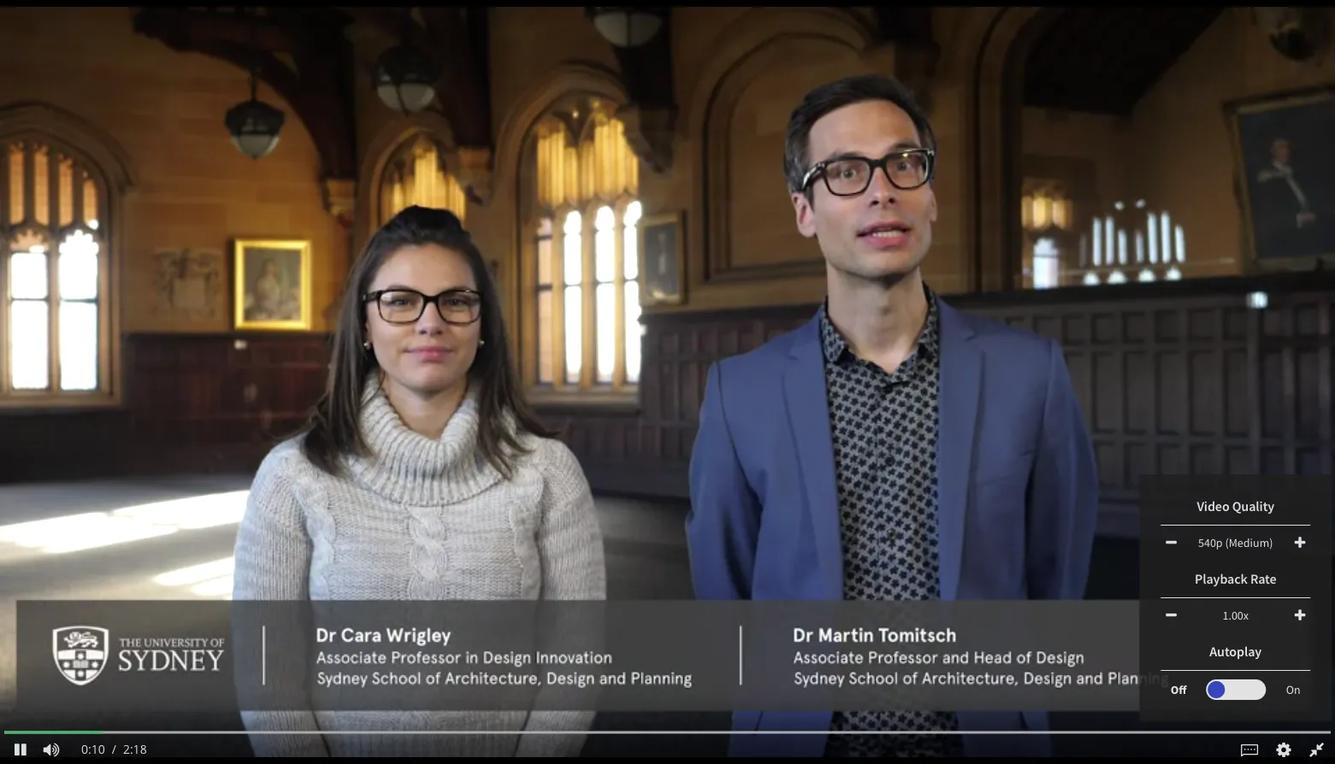 Task type: locate. For each thing, give the bounding box(es) containing it.
on
[[1286, 683, 1301, 698]]

2 minutes 18 seconds element
[[123, 741, 147, 757]]

0:10
[[81, 741, 105, 757]]

chat with us image
[[1287, 717, 1315, 744]]

english button
[[976, 0, 1079, 56]]

2:18
[[123, 741, 147, 757]]

name home page | coursera image
[[21, 14, 129, 41]]

mute image
[[40, 741, 62, 758]]

increase playback rate to 1.25 image
[[1295, 609, 1305, 622]]

pause image
[[13, 743, 30, 757]]

0 minutes 10 seconds element
[[81, 741, 105, 757]]

video quality
[[1197, 498, 1275, 515]]

540p (medium)
[[1198, 535, 1273, 551]]

quality
[[1232, 498, 1275, 515]]



Task type: vqa. For each thing, say whether or not it's contained in the screenshot.
0:10 / 2:18
yes



Task type: describe. For each thing, give the bounding box(es) containing it.
playback
[[1195, 571, 1248, 588]]

rate
[[1250, 571, 1277, 588]]

video
[[1197, 498, 1230, 515]]

/
[[112, 741, 116, 757]]

Search in course text field
[[150, 10, 406, 41]]

0:10 / 2:18
[[81, 741, 147, 757]]

search
[[420, 18, 456, 33]]

exit full screen image
[[1307, 741, 1329, 758]]

search button
[[406, 10, 469, 41]]

1.00x
[[1223, 608, 1249, 624]]

off
[[1171, 683, 1187, 698]]

540p
[[1198, 535, 1223, 551]]

increase video quality to 720p image
[[1295, 536, 1305, 550]]

(medium)
[[1225, 535, 1273, 551]]

enable autoplay image
[[1208, 682, 1225, 699]]

decrease video quality to 360p image
[[1166, 536, 1177, 550]]

autoplay
[[1210, 643, 1262, 660]]

show notifications image
[[1104, 21, 1125, 42]]

decrease playback rate to 0.75 image
[[1166, 609, 1177, 622]]

playback rate
[[1195, 571, 1277, 588]]

english
[[1007, 19, 1049, 36]]



